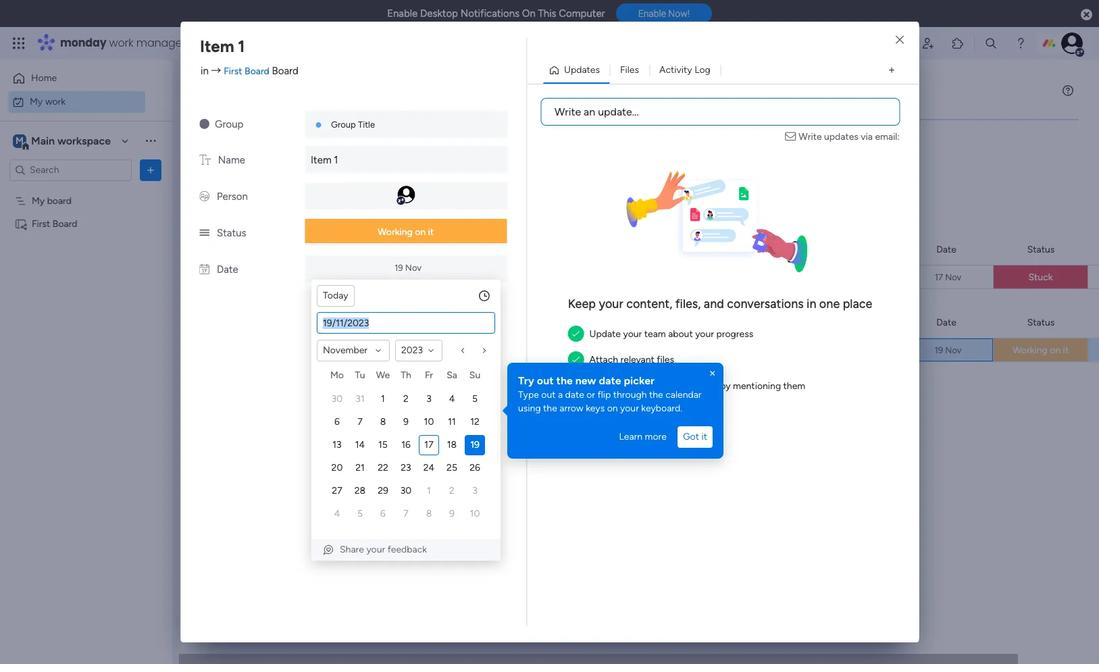 Task type: locate. For each thing, give the bounding box(es) containing it.
share
[[340, 544, 364, 555]]

close image
[[896, 35, 904, 45], [708, 368, 718, 379]]

write
[[555, 105, 581, 118], [799, 131, 822, 143]]

6 button up 13
[[327, 412, 347, 432]]

16
[[401, 439, 411, 451]]

5 button down the '28' button
[[350, 504, 370, 524]]

0 horizontal spatial 10
[[424, 416, 434, 428]]

10 button down "26" button
[[465, 504, 485, 524]]

the right using
[[543, 403, 557, 414]]

3 button down friday element
[[419, 389, 439, 410]]

enable for enable desktop notifications on this computer
[[387, 7, 418, 20]]

learn more button
[[614, 426, 672, 448]]

enable left now!
[[638, 8, 666, 19]]

9 up "16"
[[403, 416, 409, 428]]

17 nov
[[935, 272, 962, 282]]

0 horizontal spatial 9 button
[[396, 412, 416, 432]]

0 horizontal spatial 7 button
[[350, 412, 370, 432]]

7 for bottom 7 button
[[404, 508, 409, 520]]

0 vertical spatial item
[[200, 36, 234, 56]]

0 horizontal spatial on
[[415, 226, 426, 238]]

1 vertical spatial working on it
[[1013, 345, 1069, 356]]

26
[[470, 462, 480, 474]]

my for my board
[[32, 195, 45, 206]]

close image up members
[[708, 368, 718, 379]]

17 inside button
[[425, 439, 434, 451]]

0 horizontal spatial it
[[428, 226, 434, 238]]

10 left 11
[[424, 416, 434, 428]]

jacob simon image
[[1062, 32, 1083, 54]]

0 horizontal spatial close image
[[708, 368, 718, 379]]

0 right dates
[[305, 199, 311, 211]]

30 for the right 30 'button'
[[401, 485, 412, 497]]

see plans
[[236, 37, 277, 49]]

your down the through
[[620, 403, 639, 414]]

first board down my board
[[32, 218, 77, 229]]

2 vertical spatial date
[[290, 487, 319, 504]]

17 for 17 nov
[[935, 272, 943, 282]]

1 horizontal spatial 10
[[470, 508, 480, 520]]

team left about
[[645, 328, 666, 340]]

0 vertical spatial it
[[428, 226, 434, 238]]

this right on
[[538, 7, 557, 20]]

1 horizontal spatial first
[[224, 65, 242, 77]]

0 vertical spatial 19
[[395, 263, 403, 273]]

close image left invite members image
[[896, 35, 904, 45]]

22
[[378, 462, 388, 474]]

this down project 1
[[228, 317, 252, 334]]

by
[[720, 380, 731, 392]]

27
[[332, 485, 342, 497]]

1 horizontal spatial item
[[311, 154, 332, 166]]

dapulse close image
[[1081, 8, 1093, 22]]

a right without
[[279, 487, 287, 504]]

them
[[784, 380, 806, 392]]

status right v2 status image
[[217, 227, 246, 239]]

item up →
[[200, 36, 234, 56]]

management
[[136, 35, 210, 51]]

1 vertical spatial write
[[799, 131, 822, 143]]

first board link down see plans 'button'
[[224, 65, 270, 77]]

1 vertical spatial close image
[[708, 368, 718, 379]]

0
[[305, 199, 311, 211], [302, 394, 308, 405], [271, 443, 277, 454], [331, 491, 337, 503]]

board down see plans
[[245, 65, 270, 77]]

30 down monday element
[[332, 393, 343, 405]]

try out the new date picker heading
[[518, 374, 713, 389]]

desktop
[[420, 7, 458, 20]]

2 for rightmost 2 button
[[449, 485, 455, 497]]

13 button
[[327, 435, 347, 455]]

today inside button
[[323, 290, 348, 301]]

14
[[355, 439, 365, 451]]

on inside try out the new date picker type out a date or flip through the calendar using the arrow keys on your keyboard.
[[607, 403, 618, 414]]

your for content,
[[599, 297, 624, 312]]

30 for the topmost 30 'button'
[[332, 393, 343, 405]]

1 vertical spatial 10
[[470, 508, 480, 520]]

out right the 'type'
[[541, 389, 556, 401]]

your inside share your feedback link
[[367, 544, 385, 555]]

7 button up feedback
[[396, 504, 416, 524]]

0 down the next week / 0 items
[[271, 443, 277, 454]]

out right try
[[537, 374, 554, 387]]

my for my work
[[30, 96, 43, 107]]

saturday element
[[441, 368, 464, 388]]

list box containing my board
[[0, 187, 172, 418]]

31
[[356, 393, 365, 405]]

0 vertical spatial 9 button
[[396, 412, 416, 432]]

30 button down monday element
[[327, 389, 347, 410]]

arrow
[[560, 403, 584, 414]]

0 vertical spatial title
[[358, 120, 375, 130]]

today up item
[[323, 290, 348, 301]]

row group
[[326, 388, 487, 526]]

item 1
[[200, 36, 245, 56], [311, 154, 338, 166]]

your up attach relevant files at the bottom
[[623, 328, 642, 340]]

first left attach
[[565, 345, 583, 357]]

21 button
[[350, 458, 370, 478]]

1 horizontal spatial 4 button
[[442, 389, 462, 410]]

1 vertical spatial 8
[[426, 508, 432, 520]]

date right dapulse date column image on the left of the page
[[217, 264, 238, 276]]

10 button left 11
[[419, 412, 439, 432]]

1 vertical spatial a
[[279, 487, 287, 504]]

0 horizontal spatial first
[[32, 218, 50, 229]]

24 button
[[419, 458, 439, 478]]

5 button down sunday "element"
[[465, 389, 485, 410]]

0 inside without a date / 0 items
[[331, 491, 337, 503]]

date up arrow
[[565, 389, 584, 401]]

0 vertical spatial out
[[537, 374, 554, 387]]

2 down 25 button
[[449, 485, 455, 497]]

0 horizontal spatial 5 button
[[350, 504, 370, 524]]

/ for past dates /
[[296, 195, 302, 212]]

0 vertical spatial 1 button
[[373, 389, 393, 410]]

status down stuck
[[1028, 317, 1055, 328]]

25
[[447, 462, 457, 474]]

25 button
[[442, 458, 462, 478]]

next week / 0 items
[[228, 390, 334, 407]]

the
[[556, 374, 573, 387], [649, 389, 663, 401], [543, 403, 557, 414]]

first inside in → first board board
[[224, 65, 242, 77]]

19 inside button
[[470, 439, 480, 451]]

7 up feedback
[[404, 508, 409, 520]]

on inside item 1 dialog
[[415, 226, 426, 238]]

item 1 down "search" icon
[[311, 154, 338, 166]]

1 horizontal spatial write
[[799, 131, 822, 143]]

add view image
[[889, 65, 895, 75]]

status up stuck
[[1028, 244, 1055, 255]]

title up the hide
[[358, 120, 375, 130]]

group title
[[331, 120, 375, 130], [723, 346, 767, 356]]

tu
[[355, 370, 365, 381]]

13
[[333, 439, 342, 451]]

working inside item 1 dialog
[[378, 226, 413, 238]]

1 vertical spatial date
[[217, 264, 238, 276]]

0 horizontal spatial 3
[[427, 393, 432, 405]]

date up flip
[[599, 374, 621, 387]]

week right the next
[[258, 390, 290, 407]]

items left 13 button at the bottom of page
[[279, 443, 302, 454]]

v2 sun image
[[199, 118, 209, 130]]

/ down dates
[[269, 244, 275, 261]]

1 button down wednesday element
[[373, 389, 393, 410]]

week left item
[[255, 317, 287, 334]]

project
[[220, 272, 250, 283]]

20 button
[[327, 458, 347, 478]]

status
[[217, 227, 246, 239], [1028, 244, 1055, 255], [1028, 317, 1055, 328]]

4 button down the "saturday" element
[[442, 389, 462, 410]]

inbox image
[[892, 36, 906, 50]]

one
[[820, 297, 840, 312]]

enable now!
[[638, 8, 690, 19]]

2 vertical spatial status
[[1028, 317, 1055, 328]]

30 down 23 button
[[401, 485, 412, 497]]

your right the share
[[367, 544, 385, 555]]

updates
[[564, 64, 600, 76]]

1 button down 24 button
[[419, 481, 439, 501]]

a up arrow
[[558, 389, 563, 401]]

0 vertical spatial 10 button
[[419, 412, 439, 432]]

11
[[448, 416, 456, 428]]

1 horizontal spatial 3
[[472, 485, 478, 497]]

a
[[558, 389, 563, 401], [279, 487, 287, 504]]

thursday element
[[395, 368, 418, 388]]

my inside button
[[30, 96, 43, 107]]

it inside dialog
[[428, 226, 434, 238]]

team for members
[[655, 380, 676, 392]]

1 horizontal spatial in
[[807, 297, 817, 312]]

2 button down 25 button
[[442, 481, 462, 501]]

5 down the '28' button
[[357, 508, 363, 520]]

1 horizontal spatial enable
[[638, 8, 666, 19]]

30
[[332, 393, 343, 405], [401, 485, 412, 497]]

0 vertical spatial 7 button
[[350, 412, 370, 432]]

0 vertical spatial 5 button
[[465, 389, 485, 410]]

0 items
[[271, 443, 302, 454]]

0 vertical spatial 8
[[380, 416, 386, 428]]

got
[[683, 431, 699, 443]]

a inside try out the new date picker type out a date or flip through the calendar using the arrow keys on your keyboard.
[[558, 389, 563, 401]]

date down 17 nov
[[937, 317, 957, 328]]

4 down 27 button
[[334, 508, 340, 520]]

1 horizontal spatial a
[[558, 389, 563, 401]]

0 vertical spatial 3
[[427, 393, 432, 405]]

1 vertical spatial out
[[541, 389, 556, 401]]

see
[[236, 37, 252, 49]]

1 vertical spatial in
[[807, 297, 817, 312]]

0 vertical spatial working on it
[[378, 226, 434, 238]]

today up project 1
[[228, 244, 266, 261]]

in left one
[[807, 297, 817, 312]]

4 button
[[442, 389, 462, 410], [327, 504, 347, 524]]

group title down progress at the right of page
[[723, 346, 767, 356]]

4 button down 27 button
[[327, 504, 347, 524]]

shareable board image
[[14, 217, 27, 230]]

nov
[[405, 263, 422, 273], [946, 272, 962, 282], [946, 345, 962, 355]]

try
[[518, 374, 535, 387]]

wednesday element
[[372, 368, 395, 388]]

5 button
[[465, 389, 485, 410], [350, 504, 370, 524]]

0 vertical spatial 17
[[935, 272, 943, 282]]

1 vertical spatial 7
[[404, 508, 409, 520]]

2 button down thursday element
[[396, 389, 416, 410]]

enable inside button
[[638, 8, 666, 19]]

home
[[31, 72, 57, 84]]

0 horizontal spatial 19 nov
[[395, 263, 422, 273]]

items inside "past dates / 0 items"
[[313, 199, 337, 211]]

1 horizontal spatial 7
[[404, 508, 409, 520]]

9
[[403, 416, 409, 428], [449, 508, 455, 520]]

first board down update
[[565, 345, 611, 357]]

now!
[[669, 8, 690, 19]]

4 down the "saturday" element
[[449, 393, 455, 405]]

in left →
[[201, 65, 209, 77]]

3 down friday element
[[427, 393, 432, 405]]

2 horizontal spatial it
[[1063, 345, 1069, 356]]

date left 27 button
[[290, 487, 319, 504]]

your for feedback
[[367, 544, 385, 555]]

0 horizontal spatial 9
[[403, 416, 409, 428]]

/ for this week /
[[290, 317, 297, 334]]

0 vertical spatial write
[[555, 105, 581, 118]]

1 horizontal spatial on
[[607, 403, 618, 414]]

my work
[[30, 96, 66, 107]]

0 horizontal spatial first board link
[[224, 65, 270, 77]]

0 horizontal spatial 8 button
[[373, 412, 393, 432]]

1 vertical spatial 5 button
[[350, 504, 370, 524]]

6 button down 29 button
[[373, 504, 393, 524]]

15
[[378, 439, 388, 451]]

0 vertical spatial group title
[[331, 120, 375, 130]]

7 button
[[350, 412, 370, 432], [396, 504, 416, 524]]

27 button
[[327, 481, 347, 501]]

stuck
[[1029, 272, 1053, 283]]

your right keep
[[599, 297, 624, 312]]

19 nov inside item 1 dialog
[[395, 263, 422, 273]]

mo
[[330, 370, 344, 381]]

7 button up 14
[[350, 412, 370, 432]]

7
[[358, 416, 363, 428], [404, 508, 409, 520]]

grid
[[326, 368, 487, 526]]

friday element
[[418, 368, 441, 388]]

6 down 29 button
[[380, 508, 386, 520]]

the up keyboard.
[[649, 389, 663, 401]]

monday
[[60, 35, 106, 51]]

computer
[[559, 7, 605, 20]]

project 1
[[220, 272, 256, 283]]

2 vertical spatial on
[[607, 403, 618, 414]]

write left an
[[555, 105, 581, 118]]

date up 17 nov
[[937, 244, 957, 255]]

work
[[109, 35, 133, 51], [45, 96, 66, 107]]

your right about
[[695, 328, 714, 340]]

enable desktop notifications on this computer
[[387, 7, 605, 20]]

1 horizontal spatial 19 nov
[[935, 345, 962, 355]]

group title inside item 1 dialog
[[331, 120, 375, 130]]

week for next
[[258, 390, 290, 407]]

8 up 15
[[380, 416, 386, 428]]

enable now! button
[[616, 4, 712, 24]]

write inside write an update... button
[[555, 105, 581, 118]]

0 vertical spatial first board
[[32, 218, 77, 229]]

first board link inside item 1 dialog
[[224, 65, 270, 77]]

items inside without a date / 0 items
[[340, 491, 363, 503]]

item down "search" icon
[[311, 154, 332, 166]]

1 horizontal spatial 6
[[380, 508, 386, 520]]

first board inside list box
[[32, 218, 77, 229]]

/ left item
[[290, 317, 297, 334]]

6 up 13
[[335, 416, 340, 428]]

add time image
[[478, 289, 491, 303]]

1 vertical spatial status
[[1028, 244, 1055, 255]]

30 button down 23 button
[[396, 481, 416, 501]]

content,
[[627, 297, 673, 312]]

1 horizontal spatial 9 button
[[442, 504, 462, 524]]

activity log button
[[649, 59, 721, 81]]

2 down thursday element
[[403, 393, 409, 405]]

/
[[296, 195, 302, 212], [269, 244, 275, 261], [290, 317, 297, 334], [293, 390, 299, 407], [322, 487, 328, 504]]

None search field
[[199, 135, 326, 157]]

learn more
[[619, 431, 667, 443]]

1 horizontal spatial 5
[[472, 393, 478, 405]]

share your feedback link
[[322, 543, 490, 557]]

updates button
[[543, 59, 610, 81]]

the left new
[[556, 374, 573, 387]]

2023
[[401, 345, 423, 356]]

board down plans
[[272, 65, 299, 77]]

0 horizontal spatial 30
[[332, 393, 343, 405]]

team up keyboard.
[[655, 380, 676, 392]]

5 for the rightmost 5 button
[[472, 393, 478, 405]]

items down monday element
[[311, 394, 334, 405]]

0 vertical spatial 6
[[335, 416, 340, 428]]

31 button
[[350, 389, 370, 410]]

/ up the 0 items at left
[[293, 390, 299, 407]]

previous image
[[457, 345, 468, 356]]

first right shareable board icon
[[32, 218, 50, 229]]

0 vertical spatial 3 button
[[419, 389, 439, 410]]

items right dates
[[313, 199, 337, 211]]

0 vertical spatial on
[[415, 226, 426, 238]]

1 vertical spatial 10 button
[[465, 504, 485, 524]]

0 vertical spatial work
[[109, 35, 133, 51]]

my inside list box
[[32, 195, 45, 206]]

5 down sunday "element"
[[472, 393, 478, 405]]

option
[[0, 189, 172, 191]]

activity log
[[660, 64, 711, 76]]

work inside button
[[45, 96, 66, 107]]

2 vertical spatial the
[[543, 403, 557, 414]]

0 horizontal spatial 19
[[395, 263, 403, 273]]

0 horizontal spatial enable
[[387, 7, 418, 20]]

1 vertical spatial first board link
[[563, 339, 688, 363]]

0 vertical spatial this
[[538, 7, 557, 20]]

9 button down 25 button
[[442, 504, 462, 524]]

9 down 25 button
[[449, 508, 455, 520]]

1 image
[[902, 28, 914, 43]]

item 1 up →
[[200, 36, 245, 56]]

1 vertical spatial 4
[[334, 508, 340, 520]]

log
[[695, 64, 711, 76]]

7 for 7 button to the top
[[358, 416, 363, 428]]

this
[[538, 7, 557, 20], [228, 317, 252, 334]]

item
[[200, 36, 234, 56], [311, 154, 332, 166]]

first board link up try out the new date picker heading
[[563, 339, 688, 363]]

0 horizontal spatial work
[[45, 96, 66, 107]]

work for my
[[45, 96, 66, 107]]

list box
[[0, 187, 172, 418]]

1 horizontal spatial item 1
[[311, 154, 338, 166]]

0 left the '28' button
[[331, 491, 337, 503]]

work down the 'home' on the top left of page
[[45, 96, 66, 107]]

th
[[401, 370, 411, 381]]

/ for next week /
[[293, 390, 299, 407]]

1 horizontal spatial first board link
[[563, 339, 688, 363]]

items right done
[[402, 140, 426, 151]]

0 horizontal spatial 2
[[403, 393, 409, 405]]

1 vertical spatial work
[[45, 96, 66, 107]]

6 button
[[327, 412, 347, 432], [373, 504, 393, 524]]

8 button up 15
[[373, 412, 393, 432]]

7 down 31 button
[[358, 416, 363, 428]]

0 horizontal spatial 30 button
[[327, 389, 347, 410]]

1 vertical spatial first
[[32, 218, 50, 229]]

first right →
[[224, 65, 242, 77]]

/ right dates
[[296, 195, 302, 212]]

title
[[358, 120, 375, 130], [750, 346, 767, 356]]

1 horizontal spatial 1 button
[[419, 481, 439, 501]]

0 horizontal spatial 7
[[358, 416, 363, 428]]

0 up the 0 items at left
[[302, 394, 308, 405]]



Task type: vqa. For each thing, say whether or not it's contained in the screenshot.
bottommost View
no



Task type: describe. For each thing, give the bounding box(es) containing it.
progress
[[717, 328, 754, 340]]

1 horizontal spatial close image
[[896, 35, 904, 45]]

23
[[401, 462, 411, 474]]

v2 status image
[[199, 227, 209, 239]]

12
[[470, 416, 480, 428]]

1 vertical spatial 4 button
[[327, 504, 347, 524]]

my board
[[32, 195, 72, 206]]

0 vertical spatial the
[[556, 374, 573, 387]]

Search in workspace field
[[28, 162, 113, 178]]

more
[[645, 431, 667, 443]]

0 horizontal spatial 1 button
[[373, 389, 393, 410]]

1 horizontal spatial 3 button
[[465, 481, 485, 501]]

0 horizontal spatial 4
[[334, 508, 340, 520]]

on
[[522, 7, 536, 20]]

2 for the left 2 button
[[403, 393, 409, 405]]

my work button
[[8, 91, 145, 113]]

keep
[[568, 297, 596, 312]]

1 vertical spatial 6 button
[[373, 504, 393, 524]]

today for today /
[[228, 244, 266, 261]]

1 vertical spatial 9
[[449, 508, 455, 520]]

dapulse text column image
[[199, 154, 211, 166]]

help image
[[1014, 36, 1028, 50]]

2 vertical spatial first
[[565, 345, 583, 357]]

hide done items
[[356, 140, 426, 151]]

1 horizontal spatial title
[[750, 346, 767, 356]]

relevant
[[621, 354, 655, 366]]

next
[[228, 390, 255, 407]]

0 vertical spatial 6 button
[[327, 412, 347, 432]]

november button
[[317, 340, 390, 362]]

team for about
[[645, 328, 666, 340]]

board down update
[[586, 345, 611, 357]]

work for monday
[[109, 35, 133, 51]]

search everything image
[[985, 36, 998, 50]]

0 horizontal spatial 3 button
[[419, 389, 439, 410]]

Date field
[[318, 313, 495, 333]]

we
[[376, 370, 390, 381]]

m
[[16, 135, 24, 146]]

done
[[378, 140, 400, 151]]

1 horizontal spatial 8
[[426, 508, 432, 520]]

28 button
[[350, 481, 370, 501]]

18
[[447, 439, 457, 451]]

using
[[518, 403, 541, 414]]

see plans button
[[218, 33, 283, 53]]

1 inside this week / 1 item
[[300, 321, 304, 332]]

0 horizontal spatial 2 button
[[396, 389, 416, 410]]

today /
[[228, 244, 279, 261]]

specific
[[619, 380, 652, 392]]

week for this
[[255, 317, 287, 334]]

write updates via email:
[[799, 131, 900, 143]]

monday element
[[326, 368, 349, 388]]

1 horizontal spatial 5 button
[[465, 389, 485, 410]]

write for write an update...
[[555, 105, 581, 118]]

20
[[332, 462, 343, 474]]

enable for enable now!
[[638, 8, 666, 19]]

about
[[668, 328, 693, 340]]

email:
[[875, 131, 900, 143]]

place
[[843, 297, 873, 312]]

0 vertical spatial 30 button
[[327, 389, 347, 410]]

board
[[47, 195, 72, 206]]

workspace selection element
[[13, 133, 113, 150]]

1 vertical spatial 3
[[472, 485, 478, 497]]

1 horizontal spatial 30 button
[[396, 481, 416, 501]]

v2 multiple person column image
[[199, 191, 209, 203]]

in → first board board
[[201, 65, 299, 77]]

search image
[[310, 141, 321, 151]]

files
[[620, 64, 639, 76]]

attach
[[590, 354, 618, 366]]

files,
[[676, 297, 701, 312]]

0 vertical spatial 8 button
[[373, 412, 393, 432]]

1 vertical spatial 9 button
[[442, 504, 462, 524]]

0 horizontal spatial item
[[200, 36, 234, 56]]

Filter dashboard by text search field
[[199, 135, 326, 157]]

date inside item 1 dialog
[[217, 264, 238, 276]]

board inside list box
[[53, 218, 77, 229]]

dates
[[257, 195, 292, 212]]

1 vertical spatial date
[[565, 389, 584, 401]]

su
[[470, 370, 481, 381]]

fr
[[425, 370, 433, 381]]

workspace image
[[13, 133, 26, 148]]

got it button
[[678, 426, 713, 448]]

your inside try out the new date picker type out a date or flip through the calendar using the arrow keys on your keyboard.
[[620, 403, 639, 414]]

update
[[590, 328, 621, 340]]

item 1 dialog
[[0, 0, 1099, 664]]

title inside item 1 dialog
[[358, 120, 375, 130]]

dapulse date column image
[[199, 264, 209, 276]]

feedback
[[388, 544, 427, 555]]

keys
[[586, 403, 605, 414]]

19 inside item 1 dialog
[[395, 263, 403, 273]]

type
[[518, 389, 539, 401]]

it inside "button"
[[702, 431, 708, 443]]

through
[[613, 389, 647, 401]]

21
[[356, 462, 365, 474]]

0 horizontal spatial date
[[290, 487, 319, 504]]

an
[[584, 105, 595, 118]]

first inside list box
[[32, 218, 50, 229]]

1 vertical spatial the
[[649, 389, 663, 401]]

items inside the next week / 0 items
[[311, 394, 334, 405]]

0 horizontal spatial 8
[[380, 416, 386, 428]]

2 vertical spatial date
[[937, 317, 957, 328]]

files
[[657, 354, 674, 366]]

/ left "27" on the bottom left of the page
[[322, 487, 328, 504]]

22 button
[[373, 458, 393, 478]]

working on it inside item 1 dialog
[[378, 226, 434, 238]]

1 vertical spatial 6
[[380, 508, 386, 520]]

tuesday element
[[349, 368, 372, 388]]

12 button
[[465, 412, 485, 432]]

15 button
[[373, 435, 393, 455]]

try out the new date picker type out a date or flip through the calendar using the arrow keys on your keyboard.
[[518, 374, 704, 414]]

24
[[424, 462, 435, 474]]

1 vertical spatial 19
[[935, 345, 943, 355]]

today button
[[317, 285, 354, 307]]

share your feedback
[[340, 544, 427, 555]]

write an update...
[[555, 105, 639, 118]]

5 for left 5 button
[[357, 508, 363, 520]]

write for write updates via email:
[[799, 131, 822, 143]]

1 vertical spatial it
[[1063, 345, 1069, 356]]

17 for 17
[[425, 439, 434, 451]]

first board inside first board link
[[565, 345, 611, 357]]

2023 button
[[395, 340, 443, 362]]

sunday element
[[464, 368, 487, 388]]

1 horizontal spatial this
[[538, 7, 557, 20]]

envelope o image
[[785, 130, 799, 144]]

update your team about your progress
[[590, 328, 754, 340]]

0 vertical spatial 4 button
[[442, 389, 462, 410]]

today for today
[[323, 290, 348, 301]]

next image
[[479, 345, 490, 356]]

1 horizontal spatial working on it
[[1013, 345, 1069, 356]]

apps image
[[951, 36, 965, 50]]

1 vertical spatial 7 button
[[396, 504, 416, 524]]

0 horizontal spatial in
[[201, 65, 209, 77]]

1 horizontal spatial 2 button
[[442, 481, 462, 501]]

grid containing mo
[[326, 368, 487, 526]]

notifications
[[461, 7, 520, 20]]

16 button
[[396, 435, 416, 455]]

invite members image
[[922, 36, 935, 50]]

notify
[[590, 380, 617, 392]]

1 vertical spatial working
[[1013, 345, 1048, 356]]

1 horizontal spatial 10 button
[[465, 504, 485, 524]]

name
[[218, 154, 245, 166]]

0 vertical spatial date
[[937, 244, 957, 255]]

customize
[[453, 140, 498, 151]]

without a date / 0 items
[[228, 487, 363, 504]]

1 horizontal spatial 4
[[449, 393, 455, 405]]

learn
[[619, 431, 643, 443]]

0 horizontal spatial item 1
[[200, 36, 245, 56]]

customize button
[[431, 135, 504, 157]]

26 button
[[465, 458, 485, 478]]

1 vertical spatial group title
[[723, 346, 767, 356]]

board inside in → first board board
[[245, 65, 270, 77]]

keep your content, files, and conversations in one place
[[568, 297, 873, 312]]

0 inside "past dates / 0 items"
[[305, 199, 311, 211]]

1 vertical spatial 8 button
[[419, 504, 439, 524]]

1 vertical spatial 19 nov
[[935, 345, 962, 355]]

members
[[679, 380, 718, 392]]

past dates / 0 items
[[228, 195, 337, 212]]

19 button
[[465, 435, 485, 455]]

0 vertical spatial 10
[[424, 416, 434, 428]]

picker
[[624, 374, 655, 387]]

1 vertical spatial this
[[228, 317, 252, 334]]

your for team
[[623, 328, 642, 340]]

without
[[228, 487, 276, 504]]

select product image
[[12, 36, 26, 50]]

2 horizontal spatial on
[[1050, 345, 1061, 356]]

status inside item 1 dialog
[[217, 227, 246, 239]]

or
[[587, 389, 595, 401]]

main workspace
[[31, 134, 111, 147]]

23 button
[[396, 458, 416, 478]]

nov inside item 1 dialog
[[405, 263, 422, 273]]

0 inside the next week / 0 items
[[302, 394, 308, 405]]

0 vertical spatial date
[[599, 374, 621, 387]]

home button
[[8, 68, 145, 89]]

november
[[323, 345, 368, 356]]

row group containing 30
[[326, 388, 487, 526]]



